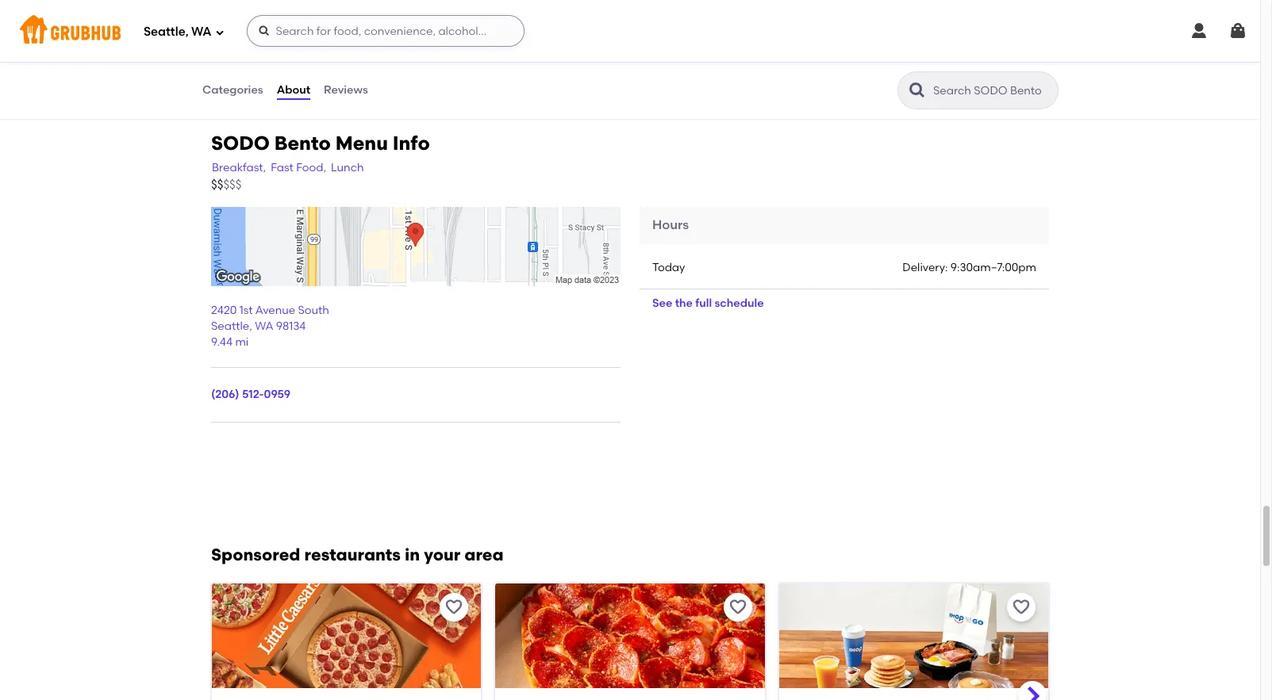 Task type: vqa. For each thing, say whether or not it's contained in the screenshot.
rolls
no



Task type: locate. For each thing, give the bounding box(es) containing it.
wa inside 2420 1st avenue south seattle , wa 98134 9.44 mi
[[255, 320, 273, 333]]

2 save this restaurant image from the left
[[1012, 599, 1031, 618]]

reviews
[[324, 83, 368, 97]]

wa
[[191, 24, 212, 39], [255, 320, 273, 333]]

512-
[[242, 388, 264, 402]]

0 vertical spatial wa
[[191, 24, 212, 39]]

bento
[[274, 132, 331, 155]]

save this restaurant image for save this restaurant button for ihop logo
[[1012, 599, 1031, 618]]

Search for food, convenience, alcohol... search field
[[246, 15, 524, 47]]

0959
[[264, 388, 291, 402]]

3 save this restaurant button from the left
[[1007, 594, 1036, 623]]

0 horizontal spatial save this restaurant button
[[440, 594, 469, 623]]

2 horizontal spatial save this restaurant button
[[1007, 594, 1036, 623]]

categories button
[[202, 62, 264, 119]]

1 horizontal spatial save this restaurant button
[[724, 594, 752, 623]]

(206)
[[211, 388, 239, 402]]

wa right ,
[[255, 320, 273, 333]]

1 save this restaurant button from the left
[[440, 594, 469, 623]]

wa left svg image
[[191, 24, 212, 39]]

wa inside main navigation navigation
[[191, 24, 212, 39]]

$$
[[211, 178, 223, 192]]

Search SODO Bento search field
[[932, 83, 1053, 98]]

save this restaurant image
[[445, 599, 464, 618], [1012, 599, 1031, 618]]

breakfast, button
[[211, 160, 267, 177]]

1 vertical spatial wa
[[255, 320, 273, 333]]

1 horizontal spatial save this restaurant image
[[1012, 599, 1031, 618]]

2 save this restaurant button from the left
[[724, 594, 752, 623]]

save this restaurant image
[[728, 599, 747, 618]]

see the full schedule button
[[640, 290, 777, 318]]

2 horizontal spatial svg image
[[1229, 21, 1248, 40]]

0 horizontal spatial wa
[[191, 24, 212, 39]]

in
[[405, 546, 420, 565]]

0 horizontal spatial save this restaurant image
[[445, 599, 464, 618]]

svg image
[[1190, 21, 1209, 40], [1229, 21, 1248, 40], [258, 25, 270, 37]]

save this restaurant image for save this restaurant button associated with little caesars pizza logo
[[445, 599, 464, 618]]

1 save this restaurant image from the left
[[445, 599, 464, 618]]

save this restaurant button for ihop logo
[[1007, 594, 1036, 623]]

seattle
[[211, 320, 249, 333]]

$$$$$
[[211, 178, 242, 192]]

fast food, button
[[270, 160, 327, 177]]

9.44
[[211, 336, 233, 349]]

south
[[298, 304, 329, 317]]

fast
[[271, 161, 294, 175]]

seattle,
[[144, 24, 189, 39]]

save this restaurant button
[[440, 594, 469, 623], [724, 594, 752, 623], [1007, 594, 1036, 623]]

your
[[424, 546, 461, 565]]

categories
[[202, 83, 263, 97]]

1st
[[239, 304, 253, 317]]

schedule
[[715, 297, 764, 310]]

1 horizontal spatial svg image
[[1190, 21, 1209, 40]]

svg image
[[215, 27, 224, 37]]

1 horizontal spatial wa
[[255, 320, 273, 333]]

save this restaurant button for little caesars pizza logo
[[440, 594, 469, 623]]

2420
[[211, 304, 237, 317]]



Task type: describe. For each thing, give the bounding box(es) containing it.
save this restaurant button for donatos pizza logo at the bottom of the page
[[724, 594, 752, 623]]

search icon image
[[908, 81, 927, 100]]

lunch
[[331, 161, 364, 175]]

today
[[652, 261, 685, 274]]

full
[[696, 297, 712, 310]]

delivery: 9:30am–7:00pm
[[903, 261, 1037, 274]]

sponsored restaurants in your area
[[211, 546, 504, 565]]

sodo bento menu info
[[211, 132, 430, 155]]

food,
[[296, 161, 326, 175]]

(206) 512-0959
[[211, 388, 291, 402]]

donatos pizza logo image
[[496, 584, 765, 701]]

breakfast, fast food, lunch
[[212, 161, 364, 175]]

mi
[[235, 336, 249, 349]]

sponsored
[[211, 546, 300, 565]]

,
[[249, 320, 252, 333]]

main navigation navigation
[[0, 0, 1260, 62]]

hours
[[652, 218, 689, 233]]

ihop logo image
[[779, 584, 1048, 701]]

info
[[393, 132, 430, 155]]

lunch button
[[330, 160, 365, 177]]

98134
[[276, 320, 306, 333]]

restaurants
[[304, 546, 401, 565]]

reviews button
[[323, 62, 369, 119]]

9:30am–7:00pm
[[951, 261, 1037, 274]]

sodo
[[211, 132, 270, 155]]

menu
[[336, 132, 388, 155]]

about button
[[276, 62, 311, 119]]

breakfast,
[[212, 161, 266, 175]]

avenue
[[255, 304, 295, 317]]

area
[[465, 546, 504, 565]]

delivery:
[[903, 261, 948, 274]]

0 horizontal spatial svg image
[[258, 25, 270, 37]]

about
[[277, 83, 310, 97]]

see the full schedule
[[652, 297, 764, 310]]

2420 1st avenue south seattle , wa 98134 9.44 mi
[[211, 304, 329, 349]]

see
[[652, 297, 672, 310]]

seattle, wa
[[144, 24, 212, 39]]

the
[[675, 297, 693, 310]]

(206) 512-0959 button
[[211, 387, 291, 403]]

little caesars pizza logo image
[[212, 584, 481, 701]]



